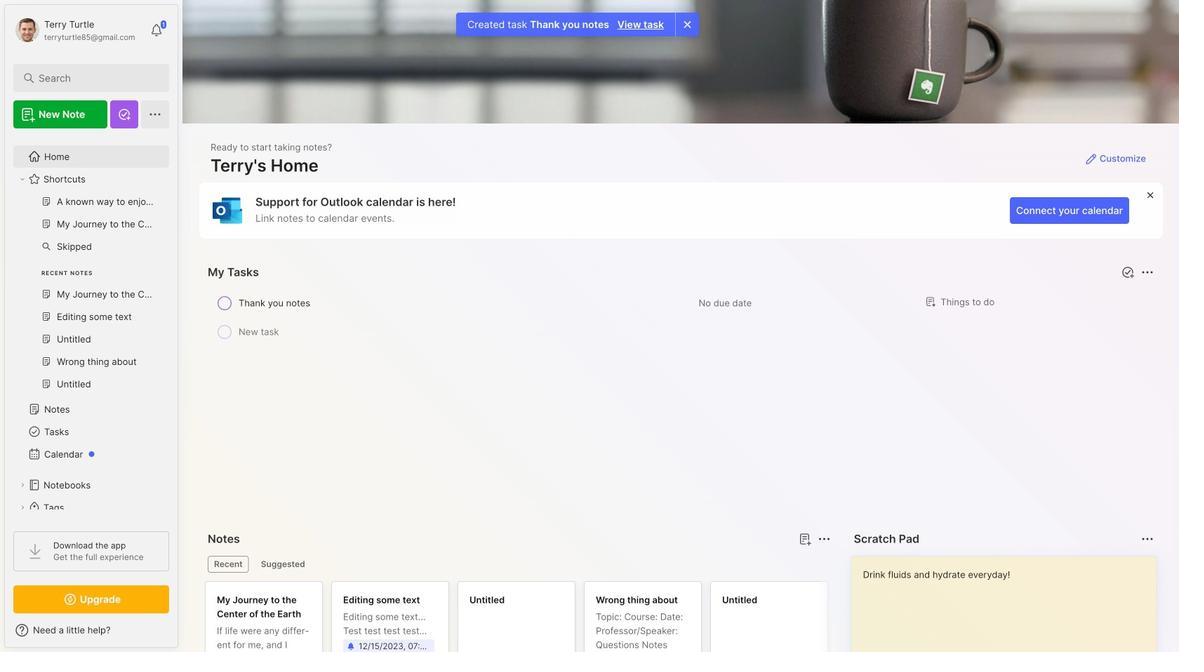 Task type: locate. For each thing, give the bounding box(es) containing it.
tree
[[5, 137, 178, 572]]

new task image
[[1121, 265, 1135, 279]]

More actions field
[[1138, 262, 1157, 282], [815, 529, 834, 549], [1138, 529, 1157, 549]]

Account field
[[13, 16, 135, 44]]

expand tags image
[[18, 503, 27, 512]]

None search field
[[39, 69, 151, 86]]

row group
[[205, 581, 1179, 652]]

Search text field
[[39, 72, 151, 85]]

1 horizontal spatial more actions image
[[1139, 531, 1156, 547]]

group
[[13, 190, 161, 404]]

tab
[[208, 556, 249, 573], [255, 556, 311, 573]]

2 tab from the left
[[255, 556, 311, 573]]

0 horizontal spatial more actions image
[[816, 531, 833, 547]]

more actions image
[[816, 531, 833, 547], [1139, 531, 1156, 547]]

0 horizontal spatial tab
[[208, 556, 249, 573]]

tab list
[[208, 556, 829, 573]]

tree inside main element
[[5, 137, 178, 572]]

more actions image
[[1139, 264, 1156, 281]]

1 horizontal spatial tab
[[255, 556, 311, 573]]

click to collapse image
[[177, 626, 188, 643]]



Task type: vqa. For each thing, say whether or not it's contained in the screenshot.
bottom More actions icon
yes



Task type: describe. For each thing, give the bounding box(es) containing it.
main element
[[0, 0, 182, 652]]

none search field inside main element
[[39, 69, 151, 86]]

WHAT'S NEW field
[[5, 619, 178, 641]]

Start writing… text field
[[863, 557, 1156, 652]]

1 more actions image from the left
[[816, 531, 833, 547]]

2 more actions image from the left
[[1139, 531, 1156, 547]]

expand notebooks image
[[18, 481, 27, 489]]

1 tab from the left
[[208, 556, 249, 573]]

group inside tree
[[13, 190, 161, 404]]



